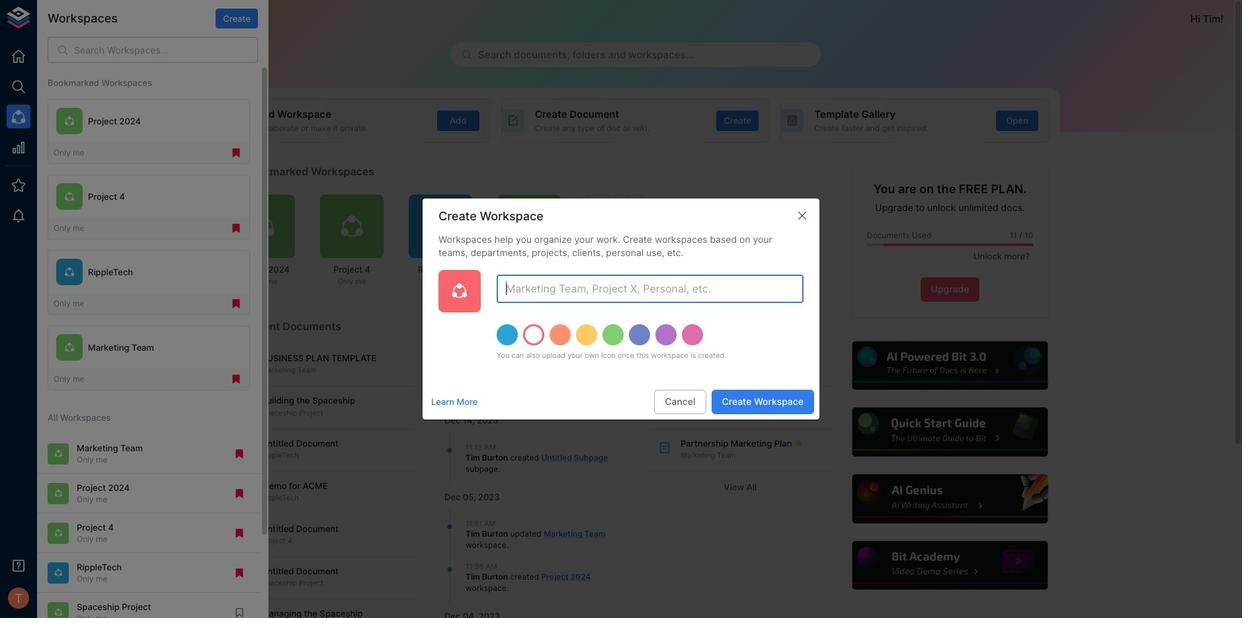 Task type: describe. For each thing, give the bounding box(es) containing it.
your right based
[[754, 234, 773, 245]]

are
[[899, 182, 917, 196]]

create inside template gallery create faster and get inspired.
[[815, 123, 840, 133]]

0 vertical spatial bookmarked
[[48, 77, 99, 88]]

teams,
[[439, 247, 468, 258]]

remove bookmark image for rippletech
[[234, 567, 246, 579]]

folders
[[573, 48, 606, 61]]

project inside 11:36 am tim burton created project 2024 workspace .
[[542, 572, 569, 582]]

collaborate
[[255, 123, 299, 133]]

11:13 am tim burton created untitled subpage subpage .
[[466, 442, 608, 474]]

05,
[[463, 491, 476, 502]]

view all
[[724, 482, 757, 493]]

you for can
[[497, 351, 510, 360]]

am for marketing
[[485, 519, 496, 528]]

workspaces...
[[629, 48, 695, 61]]

0 horizontal spatial create button
[[216, 8, 258, 29]]

14,
[[463, 415, 475, 426]]

1 vertical spatial bookmarked
[[244, 165, 309, 178]]

make
[[311, 123, 331, 133]]

view all button
[[647, 477, 835, 498]]

am for project
[[486, 562, 497, 571]]

1 burton from the top
[[482, 388, 508, 397]]

marketing team for partnership
[[681, 451, 736, 460]]

unlock more?
[[974, 251, 1030, 262]]

or inside create document create any type of doc or wiki.
[[623, 123, 631, 133]]

tim up dec 14, 2023
[[466, 388, 480, 397]]

rippletech inside memo for acme rippletech
[[261, 493, 299, 503]]

workspace up feb 15, 2024
[[454, 319, 512, 333]]

1 vertical spatial documents
[[283, 319, 341, 333]]

more
[[457, 396, 478, 407]]

0 horizontal spatial project 4 only me
[[77, 522, 114, 544]]

organize
[[535, 234, 572, 245]]

also
[[526, 351, 540, 360]]

3 help image from the top
[[851, 473, 1050, 525]]

business plan template marketing team
[[261, 353, 377, 375]]

enterprises
[[102, 12, 157, 25]]

to
[[916, 202, 925, 213]]

only me for marketing team
[[54, 374, 84, 384]]

bookmark image
[[234, 607, 246, 618]]

. for project
[[507, 583, 509, 593]]

project 2024
[[88, 116, 141, 126]]

tim for marketing team
[[466, 529, 480, 539]]

/
[[1020, 230, 1023, 240]]

project inside untitled document spaceship project
[[299, 579, 323, 588]]

4 inside untitled document project 4
[[288, 536, 292, 545]]

spaceship project link
[[37, 593, 261, 618]]

1 vertical spatial project 2024 only me
[[77, 483, 130, 504]]

workspace up help at the left of the page
[[480, 209, 544, 223]]

search documents, folders and workspaces... button
[[451, 42, 821, 67]]

1 help image from the top
[[851, 339, 1050, 392]]

of
[[597, 123, 605, 133]]

add for add
[[450, 115, 467, 126]]

personal
[[606, 247, 644, 258]]

it
[[333, 123, 338, 133]]

cancel
[[665, 396, 696, 407]]

r
[[53, 13, 58, 23]]

hi tim !
[[1191, 12, 1224, 25]]

template gallery create faster and get inspired.
[[815, 108, 929, 133]]

marketing inside the business plan template marketing team
[[261, 365, 296, 375]]

tim for project 2024
[[466, 572, 480, 582]]

created for project
[[511, 572, 539, 582]]

memo for acme rippletech
[[261, 481, 328, 503]]

0 vertical spatial project 4 only me
[[334, 264, 371, 286]]

your for created.
[[568, 351, 583, 360]]

t button
[[4, 584, 33, 613]]

updated
[[511, 529, 542, 539]]

11:51
[[466, 519, 483, 528]]

untitled subpage link
[[542, 453, 608, 463]]

marketing inside 11:51 am tim burton updated marketing team workspace .
[[544, 529, 583, 539]]

search documents, folders and workspaces...
[[479, 48, 695, 61]]

you
[[516, 234, 532, 245]]

spaceship for building the spaceship spaceship project
[[313, 395, 355, 406]]

memo
[[261, 481, 287, 491]]

1 vertical spatial create button
[[717, 110, 759, 131]]

rippletech inside untitled document rippletech
[[261, 451, 299, 460]]

and inside button
[[608, 48, 626, 61]]

documents,
[[514, 48, 570, 61]]

workspace inside 11:36 am tim burton created project 2024 workspace .
[[466, 583, 507, 593]]

unlock
[[974, 251, 1003, 262]]

created.
[[699, 351, 727, 360]]

11
[[1010, 230, 1018, 240]]

based
[[710, 234, 737, 245]]

0 horizontal spatial rippletech only me
[[77, 562, 122, 583]]

cancel button
[[655, 390, 707, 414]]

untitled for untitled document project 4
[[261, 523, 294, 534]]

tim for untitled subpage
[[466, 453, 480, 463]]

1 vertical spatial marketing team only me
[[77, 443, 143, 464]]

building for building the spaceship spaceship project
[[261, 395, 294, 406]]

team inside the business plan template marketing team
[[298, 365, 317, 375]]

etc.
[[668, 247, 684, 258]]

spaceship project
[[77, 602, 151, 612]]

can
[[512, 351, 524, 360]]

upload
[[542, 351, 566, 360]]

workspace inside button
[[755, 396, 804, 407]]

2023 for dec 14, 2023
[[477, 415, 499, 426]]

once
[[618, 351, 635, 360]]

unlock
[[928, 202, 957, 213]]

0 vertical spatial all
[[48, 412, 58, 423]]

on inside you are on the free plan. upgrade to unlock unlimited docs.
[[920, 182, 935, 196]]

. for untitled
[[498, 464, 501, 474]]

is
[[691, 351, 697, 360]]

your for teams,
[[575, 234, 594, 245]]

marketing team link
[[544, 529, 606, 539]]

add for add workspace collaborate or make it private.
[[255, 108, 275, 120]]

recently favorited
[[664, 319, 760, 333]]

dec for dec 14, 2023
[[445, 415, 461, 426]]

on inside the workspaces help you organize your work. create workspaces based on your teams, departments, projects, clients, personal use, etc.
[[740, 234, 751, 245]]

unlock more? button
[[967, 247, 1034, 267]]

team inside 11:51 am tim burton updated marketing team workspace .
[[585, 529, 606, 539]]

plan.
[[992, 182, 1027, 196]]

untitled document spaceship project
[[261, 566, 339, 588]]

recent documents
[[244, 319, 341, 333]]

workspace inside 11:51 am tim burton updated marketing team workspace .
[[466, 540, 507, 550]]

dec 05, 2023
[[445, 491, 500, 502]]

building the spaceship
[[681, 353, 775, 363]]

project 4
[[88, 191, 125, 202]]

1 vertical spatial bookmarked workspaces
[[244, 165, 375, 178]]

inspired.
[[897, 123, 929, 133]]

workspace inside add workspace collaborate or make it private.
[[277, 108, 332, 120]]

recent
[[244, 319, 280, 333]]

burton for project
[[482, 572, 508, 582]]

create inside button
[[722, 396, 752, 407]]

spaceship for untitled document spaceship project
[[261, 579, 297, 588]]

rogue enterprises
[[69, 12, 157, 25]]

help
[[495, 234, 514, 245]]

burton for marketing
[[482, 529, 508, 539]]

search
[[479, 48, 512, 61]]

remove bookmark image for project 2024
[[234, 488, 246, 500]]

10
[[1025, 230, 1034, 240]]

template
[[332, 353, 377, 363]]

use,
[[647, 247, 665, 258]]

tim right hi
[[1204, 12, 1221, 25]]

product launch marketing plan
[[681, 395, 809, 406]]

and inside template gallery create faster and get inspired.
[[866, 123, 880, 133]]

1 vertical spatial plan
[[775, 438, 793, 449]]

11:36
[[466, 562, 484, 571]]

the for building the spaceship
[[716, 353, 730, 363]]

create workspace button
[[712, 390, 815, 414]]

feb
[[445, 350, 460, 361]]

acme
[[303, 481, 328, 491]]



Task type: locate. For each thing, give the bounding box(es) containing it.
0 vertical spatial create workspace
[[439, 209, 544, 223]]

. up dec 05, 2023
[[498, 464, 501, 474]]

any
[[563, 123, 576, 133]]

1 horizontal spatial and
[[866, 123, 880, 133]]

1 vertical spatial project 4 only me
[[77, 522, 114, 544]]

0 vertical spatial dec
[[445, 415, 461, 426]]

1 horizontal spatial on
[[920, 182, 935, 196]]

the for building the spaceship spaceship project
[[297, 395, 310, 406]]

1 horizontal spatial rippletech only me
[[418, 264, 463, 286]]

all inside button
[[747, 482, 757, 493]]

upgrade
[[876, 202, 914, 213], [932, 283, 970, 295]]

subpage
[[574, 453, 608, 463]]

created left project 2024 link
[[511, 572, 539, 582]]

document inside create document create any type of doc or wiki.
[[570, 108, 620, 120]]

1 vertical spatial created
[[511, 572, 539, 582]]

0 vertical spatial and
[[608, 48, 626, 61]]

untitled inside untitled document rippletech
[[261, 438, 294, 449]]

0 vertical spatial plan
[[792, 395, 809, 406]]

building
[[681, 353, 714, 363], [261, 395, 294, 406]]

documents up plan
[[283, 319, 341, 333]]

dec 14, 2023
[[445, 415, 499, 426]]

marketing team
[[88, 342, 154, 353], [681, 408, 736, 417], [681, 451, 736, 460]]

spaceship inside untitled document spaceship project
[[261, 579, 297, 588]]

rippletech only me down teams, at the top of the page
[[418, 264, 463, 286]]

plan
[[306, 353, 329, 363]]

1 dec from the top
[[445, 415, 461, 426]]

and right folders
[[608, 48, 626, 61]]

remove bookmark image
[[230, 147, 242, 159], [234, 448, 246, 460], [234, 488, 246, 500], [234, 567, 246, 579]]

marketing team only me down projects,
[[496, 264, 563, 286]]

11:51 am tim burton updated marketing team workspace .
[[466, 519, 606, 550]]

2023 right 05,
[[478, 491, 500, 502]]

1 horizontal spatial documents
[[868, 230, 910, 240]]

1 horizontal spatial create workspace
[[722, 396, 804, 407]]

3 burton from the top
[[482, 529, 508, 539]]

1 vertical spatial all
[[747, 482, 757, 493]]

2 only me from the top
[[54, 223, 84, 233]]

1 vertical spatial the
[[716, 353, 730, 363]]

0 vertical spatial create button
[[216, 8, 258, 29]]

1 vertical spatial marketing team
[[681, 408, 736, 417]]

0 vertical spatial the
[[938, 182, 957, 196]]

product
[[681, 395, 713, 406]]

learn more button
[[428, 392, 481, 412]]

only
[[54, 147, 71, 157], [54, 223, 71, 233], [249, 277, 265, 286], [338, 277, 354, 286], [427, 277, 442, 286], [515, 277, 531, 286], [54, 298, 71, 308], [54, 374, 71, 384], [77, 454, 94, 464], [77, 494, 94, 504], [77, 534, 94, 544], [77, 573, 94, 583]]

workspaces inside the workspaces help you organize your work. create workspaces based on your teams, departments, projects, clients, personal use, etc.
[[439, 234, 492, 245]]

0 horizontal spatial the
[[297, 395, 310, 406]]

create inside the workspaces help you organize your work. create workspaces based on your teams, departments, projects, clients, personal use, etc.
[[623, 234, 653, 245]]

document down the building the spaceship spaceship project
[[296, 438, 339, 449]]

1 vertical spatial building
[[261, 395, 294, 406]]

0 vertical spatial marketing team
[[88, 342, 154, 353]]

tim down 11:51
[[466, 529, 480, 539]]

dec left '14,'
[[445, 415, 461, 426]]

feb 15, 2024
[[445, 350, 498, 361]]

0 horizontal spatial bookmarked workspaces
[[48, 77, 152, 88]]

.
[[498, 464, 501, 474], [507, 540, 509, 550], [507, 583, 509, 593]]

. inside 11:36 am tim burton created project 2024 workspace .
[[507, 583, 509, 593]]

1 vertical spatial you
[[497, 351, 510, 360]]

only me for rippletech
[[54, 298, 84, 308]]

0 horizontal spatial documents
[[283, 319, 341, 333]]

1 horizontal spatial all
[[747, 482, 757, 493]]

untitled up memo
[[261, 438, 294, 449]]

tim down 11:13
[[466, 453, 480, 463]]

created left untitled subpage link
[[511, 453, 539, 463]]

0 vertical spatial .
[[498, 464, 501, 474]]

favorited
[[711, 319, 760, 333]]

3 only me from the top
[[54, 298, 84, 308]]

. for marketing
[[507, 540, 509, 550]]

0 vertical spatial upgrade
[[876, 202, 914, 213]]

1 horizontal spatial the
[[716, 353, 730, 363]]

am right 11:13
[[485, 442, 496, 452]]

1 vertical spatial dec
[[445, 491, 461, 502]]

2 or from the left
[[623, 123, 631, 133]]

burton inside 11:13 am tim burton created untitled subpage subpage .
[[482, 453, 508, 463]]

0 vertical spatial building
[[681, 353, 714, 363]]

1 horizontal spatial project 4 only me
[[334, 264, 371, 286]]

am right 11:51
[[485, 519, 496, 528]]

0 vertical spatial rippletech only me
[[418, 264, 463, 286]]

create workspace dialog
[[423, 199, 820, 419]]

tim inside 11:51 am tim burton updated marketing team workspace .
[[466, 529, 480, 539]]

tim inside 11:13 am tim burton created untitled subpage subpage .
[[466, 453, 480, 463]]

the inside you are on the free plan. upgrade to unlock unlimited docs.
[[938, 182, 957, 196]]

icon
[[602, 351, 616, 360]]

created inside 11:13 am tim burton created untitled subpage subpage .
[[511, 453, 539, 463]]

workspace activities
[[454, 319, 562, 333]]

untitled down untitled document project 4
[[261, 566, 294, 577]]

building down recently
[[681, 353, 714, 363]]

untitled down memo for acme rippletech
[[261, 523, 294, 534]]

burton inside 11:51 am tim burton updated marketing team workspace .
[[482, 529, 508, 539]]

2 vertical spatial marketing team
[[681, 451, 736, 460]]

. inside 11:51 am tim burton updated marketing team workspace .
[[507, 540, 509, 550]]

0 horizontal spatial and
[[608, 48, 626, 61]]

created inside 11:36 am tim burton created project 2024 workspace .
[[511, 572, 539, 582]]

clients,
[[573, 247, 604, 258]]

1 vertical spatial 2023
[[478, 491, 500, 502]]

bookmark workspace button
[[582, 195, 645, 258]]

rippletech only me up spaceship project
[[77, 562, 122, 583]]

learn
[[432, 396, 455, 407]]

untitled inside untitled document project 4
[[261, 523, 294, 534]]

2 vertical spatial .
[[507, 583, 509, 593]]

0 horizontal spatial all
[[48, 412, 58, 423]]

0 vertical spatial you
[[874, 182, 896, 196]]

gallery
[[862, 108, 896, 120]]

the up unlock in the top of the page
[[938, 182, 957, 196]]

marketing
[[496, 264, 538, 275], [88, 342, 129, 353], [261, 365, 296, 375], [748, 395, 789, 406], [681, 408, 715, 417], [731, 438, 773, 449], [77, 443, 118, 454], [681, 451, 715, 460], [544, 529, 583, 539]]

create document create any type of doc or wiki.
[[535, 108, 650, 133]]

!
[[1221, 12, 1224, 25]]

only me for project 4
[[54, 223, 84, 233]]

1 horizontal spatial bookmarked workspaces
[[244, 165, 375, 178]]

burton inside 11:36 am tim burton created project 2024 workspace .
[[482, 572, 508, 582]]

template
[[815, 108, 860, 120]]

burton right more
[[482, 388, 508, 397]]

view
[[724, 482, 745, 493]]

document for untitled document project 4
[[296, 523, 339, 534]]

workspaces help you organize your work. create workspaces based on your teams, departments, projects, clients, personal use, etc.
[[439, 234, 773, 258]]

you can also upload your own icon once this workspace is created.
[[497, 351, 727, 360]]

project inside the building the spaceship spaceship project
[[299, 408, 323, 417]]

0 vertical spatial am
[[485, 442, 496, 452]]

am inside 11:36 am tim burton created project 2024 workspace .
[[486, 562, 497, 571]]

add inside add workspace collaborate or make it private.
[[255, 108, 275, 120]]

0 vertical spatial marketing team only me
[[496, 264, 563, 286]]

open button
[[997, 110, 1039, 131]]

building inside the building the spaceship spaceship project
[[261, 395, 294, 406]]

1 horizontal spatial create button
[[717, 110, 759, 131]]

you inside you are on the free plan. upgrade to unlock unlimited docs.
[[874, 182, 896, 196]]

bookmarked down collaborate
[[244, 165, 309, 178]]

2023 right '14,'
[[477, 415, 499, 426]]

1 horizontal spatial add
[[450, 115, 467, 126]]

activities
[[514, 319, 562, 333]]

1 horizontal spatial you
[[874, 182, 896, 196]]

workspace down bookmark
[[595, 237, 632, 246]]

all workspaces
[[48, 412, 111, 423]]

remove bookmark image for marketing team
[[234, 448, 246, 460]]

project
[[88, 116, 117, 126], [88, 191, 117, 202], [237, 264, 266, 275], [334, 264, 363, 275], [299, 408, 323, 417], [77, 483, 106, 493], [77, 522, 106, 533], [261, 536, 286, 545], [542, 572, 569, 582], [299, 579, 323, 588], [122, 602, 151, 612]]

0 horizontal spatial bookmarked
[[48, 77, 99, 88]]

document down acme
[[296, 523, 339, 534]]

workspace
[[595, 237, 632, 246], [652, 351, 689, 360], [466, 540, 507, 550], [466, 583, 507, 593]]

on
[[920, 182, 935, 196], [740, 234, 751, 245]]

own
[[585, 351, 599, 360]]

1 horizontal spatial marketing team only me
[[496, 264, 563, 286]]

2023 for dec 05, 2023
[[478, 491, 500, 502]]

workspace inside button
[[595, 237, 632, 246]]

0 horizontal spatial create workspace
[[439, 209, 544, 223]]

11:13
[[466, 442, 483, 452]]

untitled inside 11:13 am tim burton created untitled subpage subpage .
[[542, 453, 572, 463]]

you for are
[[874, 182, 896, 196]]

remove bookmark image for marketing team
[[230, 373, 242, 385]]

upgrade inside button
[[932, 283, 970, 295]]

you
[[874, 182, 896, 196], [497, 351, 510, 360]]

document inside untitled document spaceship project
[[296, 566, 339, 577]]

2 dec from the top
[[445, 491, 461, 502]]

remove bookmark image
[[230, 223, 242, 234], [230, 298, 242, 310], [230, 373, 242, 385], [234, 527, 246, 539]]

untitled for untitled document spaceship project
[[261, 566, 294, 577]]

only me for project 2024
[[54, 147, 84, 157]]

type
[[578, 123, 595, 133]]

. down 11:51 am tim burton updated marketing team workspace .
[[507, 583, 509, 593]]

2 vertical spatial am
[[486, 562, 497, 571]]

faster
[[842, 123, 864, 133]]

0 horizontal spatial building
[[261, 395, 294, 406]]

spaceship for building the spaceship
[[732, 353, 775, 363]]

or
[[301, 123, 309, 133], [623, 123, 631, 133]]

burton up "subpage"
[[482, 453, 508, 463]]

create workspace inside button
[[722, 396, 804, 407]]

upgrade down the unlock more? button
[[932, 283, 970, 295]]

bookmarked workspaces
[[48, 77, 152, 88], [244, 165, 375, 178]]

0 horizontal spatial upgrade
[[876, 202, 914, 213]]

workspace left is in the bottom of the page
[[652, 351, 689, 360]]

remove bookmark image for project 4
[[230, 223, 242, 234]]

only me
[[54, 147, 84, 157], [54, 223, 84, 233], [54, 298, 84, 308], [54, 374, 84, 384]]

created for untitled
[[511, 453, 539, 463]]

you are on the free plan. upgrade to unlock unlimited docs.
[[874, 182, 1027, 213]]

1 horizontal spatial project 2024 only me
[[237, 264, 290, 286]]

workspace up make
[[277, 108, 332, 120]]

4 help image from the top
[[851, 539, 1050, 592]]

building for building the spaceship
[[681, 353, 714, 363]]

1 horizontal spatial or
[[623, 123, 631, 133]]

2 horizontal spatial the
[[938, 182, 957, 196]]

you left can
[[497, 351, 510, 360]]

burton down 11:36
[[482, 572, 508, 582]]

1 vertical spatial and
[[866, 123, 880, 133]]

1 vertical spatial create workspace
[[722, 396, 804, 407]]

1 only me from the top
[[54, 147, 84, 157]]

document for untitled document rippletech
[[296, 438, 339, 449]]

create workspace up help at the left of the page
[[439, 209, 544, 223]]

0 vertical spatial project 2024 only me
[[237, 264, 290, 286]]

bookmarked workspaces up project 2024
[[48, 77, 152, 88]]

0 vertical spatial bookmarked workspaces
[[48, 77, 152, 88]]

project 2024 only me
[[237, 264, 290, 286], [77, 483, 130, 504]]

on right based
[[740, 234, 751, 245]]

or left make
[[301, 123, 309, 133]]

add inside button
[[450, 115, 467, 126]]

documents
[[868, 230, 910, 240], [283, 319, 341, 333]]

0 vertical spatial created
[[511, 453, 539, 463]]

rogue
[[69, 12, 99, 25]]

help image
[[851, 339, 1050, 392], [851, 406, 1050, 459], [851, 473, 1050, 525], [851, 539, 1050, 592]]

docs.
[[1002, 202, 1026, 213]]

all
[[48, 412, 58, 423], [747, 482, 757, 493]]

workspace up 11:36
[[466, 540, 507, 550]]

1 vertical spatial upgrade
[[932, 283, 970, 295]]

get
[[883, 123, 895, 133]]

4 only me from the top
[[54, 374, 84, 384]]

am inside 11:51 am tim burton updated marketing team workspace .
[[485, 519, 496, 528]]

1 horizontal spatial building
[[681, 353, 714, 363]]

on right are
[[920, 182, 935, 196]]

bookmarked workspaces down make
[[244, 165, 375, 178]]

remove bookmark image for rippletech
[[230, 298, 242, 310]]

workspace inside dialog
[[652, 351, 689, 360]]

t
[[15, 591, 22, 605]]

marketing team only me down all workspaces
[[77, 443, 143, 464]]

tim inside 11:36 am tim burton created project 2024 workspace .
[[466, 572, 480, 582]]

0 vertical spatial 2023
[[477, 415, 499, 426]]

workspace down 11:36
[[466, 583, 507, 593]]

or right doc
[[623, 123, 631, 133]]

bookmarked up project 2024
[[48, 77, 99, 88]]

launch
[[716, 395, 746, 406]]

untitled inside untitled document spaceship project
[[261, 566, 294, 577]]

partnership
[[681, 438, 729, 449]]

workspace right "launch"
[[755, 396, 804, 407]]

document for create document create any type of doc or wiki.
[[570, 108, 620, 120]]

burton down 11:51
[[482, 529, 508, 539]]

. inside 11:13 am tim burton created untitled subpage subpage .
[[498, 464, 501, 474]]

2 help image from the top
[[851, 406, 1050, 459]]

1 vertical spatial am
[[485, 519, 496, 528]]

dec left 05,
[[445, 491, 461, 502]]

private.
[[340, 123, 368, 133]]

documents left used
[[868, 230, 910, 240]]

workspaces
[[48, 12, 118, 25], [102, 77, 152, 88], [311, 165, 375, 178], [439, 234, 492, 245], [60, 412, 111, 423]]

1 horizontal spatial bookmarked
[[244, 165, 309, 178]]

burton for untitled
[[482, 453, 508, 463]]

rippletech
[[418, 264, 463, 275], [88, 267, 133, 277], [261, 451, 299, 460], [261, 493, 299, 503], [77, 562, 122, 573]]

you inside create workspace dialog
[[497, 351, 510, 360]]

and down gallery
[[866, 123, 880, 133]]

partnership marketing plan
[[681, 438, 793, 449]]

create workspace
[[439, 209, 544, 223], [722, 396, 804, 407]]

0 horizontal spatial add
[[255, 108, 275, 120]]

me
[[73, 147, 84, 157], [73, 223, 84, 233], [267, 277, 278, 286], [356, 277, 366, 286], [444, 277, 455, 286], [533, 277, 544, 286], [73, 298, 84, 308], [73, 374, 84, 384], [96, 454, 108, 464], [96, 494, 108, 504], [96, 534, 108, 544], [96, 573, 108, 583]]

burton
[[482, 388, 508, 397], [482, 453, 508, 463], [482, 529, 508, 539], [482, 572, 508, 582]]

am for untitled
[[485, 442, 496, 452]]

documents used
[[868, 230, 932, 240]]

Search Workspaces... text field
[[74, 37, 258, 63]]

document inside untitled document rippletech
[[296, 438, 339, 449]]

create workspace down building the spaceship link
[[722, 396, 804, 407]]

1 vertical spatial .
[[507, 540, 509, 550]]

the right is in the bottom of the page
[[716, 353, 730, 363]]

2024 inside 11:36 am tim burton created project 2024 workspace .
[[571, 572, 591, 582]]

document down untitled document project 4
[[296, 566, 339, 577]]

1 or from the left
[[301, 123, 309, 133]]

used
[[913, 230, 932, 240]]

open
[[1007, 115, 1029, 126]]

bookmark
[[596, 227, 631, 236]]

your left the own
[[568, 351, 583, 360]]

business
[[261, 353, 304, 363]]

created
[[511, 453, 539, 463], [511, 572, 539, 582]]

untitled document rippletech
[[261, 438, 339, 460]]

untitled for untitled document rippletech
[[261, 438, 294, 449]]

document for untitled document spaceship project
[[296, 566, 339, 577]]

0 horizontal spatial or
[[301, 123, 309, 133]]

2 burton from the top
[[482, 453, 508, 463]]

0 horizontal spatial project 2024 only me
[[77, 483, 130, 504]]

0 horizontal spatial you
[[497, 351, 510, 360]]

marketing team for product
[[681, 408, 736, 417]]

1 vertical spatial on
[[740, 234, 751, 245]]

0 horizontal spatial marketing team only me
[[77, 443, 143, 464]]

am right 11:36
[[486, 562, 497, 571]]

wiki.
[[633, 123, 650, 133]]

the down the business plan template marketing team
[[297, 395, 310, 406]]

your up clients,
[[575, 234, 594, 245]]

building the spaceship spaceship project
[[261, 395, 355, 417]]

upgrade inside you are on the free plan. upgrade to unlock unlimited docs.
[[876, 202, 914, 213]]

am inside 11:13 am tim burton created untitled subpage subpage .
[[485, 442, 496, 452]]

your
[[575, 234, 594, 245], [754, 234, 773, 245], [568, 351, 583, 360]]

1 vertical spatial rippletech only me
[[77, 562, 122, 583]]

the inside the building the spaceship spaceship project
[[297, 395, 310, 406]]

. up 11:36 am tim burton created project 2024 workspace .
[[507, 540, 509, 550]]

subpage
[[466, 464, 498, 474]]

0 vertical spatial documents
[[868, 230, 910, 240]]

this
[[637, 351, 649, 360]]

4 burton from the top
[[482, 572, 508, 582]]

or inside add workspace collaborate or make it private.
[[301, 123, 309, 133]]

free
[[960, 182, 989, 196]]

add button
[[437, 110, 480, 131]]

2 created from the top
[[511, 572, 539, 582]]

document inside untitled document project 4
[[296, 523, 339, 534]]

unlimited
[[959, 202, 999, 213]]

dec for dec 05, 2023
[[445, 491, 461, 502]]

1 created from the top
[[511, 453, 539, 463]]

for
[[289, 481, 301, 491]]

building down business
[[261, 395, 294, 406]]

upgrade down are
[[876, 202, 914, 213]]

0 horizontal spatial on
[[740, 234, 751, 245]]

untitled left subpage
[[542, 453, 572, 463]]

doc
[[607, 123, 621, 133]]

document up of
[[570, 108, 620, 120]]

2 vertical spatial the
[[297, 395, 310, 406]]

you left are
[[874, 182, 896, 196]]

1 horizontal spatial upgrade
[[932, 283, 970, 295]]

projects,
[[532, 247, 570, 258]]

spaceship
[[732, 353, 775, 363], [313, 395, 355, 406], [261, 408, 297, 417], [261, 579, 297, 588], [77, 602, 120, 612]]

project inside untitled document project 4
[[261, 536, 286, 545]]

Marketing Team, Project X, Personal, etc. text field
[[497, 275, 804, 303]]

tim down 11:36
[[466, 572, 480, 582]]

learn more
[[432, 396, 478, 407]]

0 vertical spatial on
[[920, 182, 935, 196]]



Task type: vqa. For each thing, say whether or not it's contained in the screenshot.
Add Another
no



